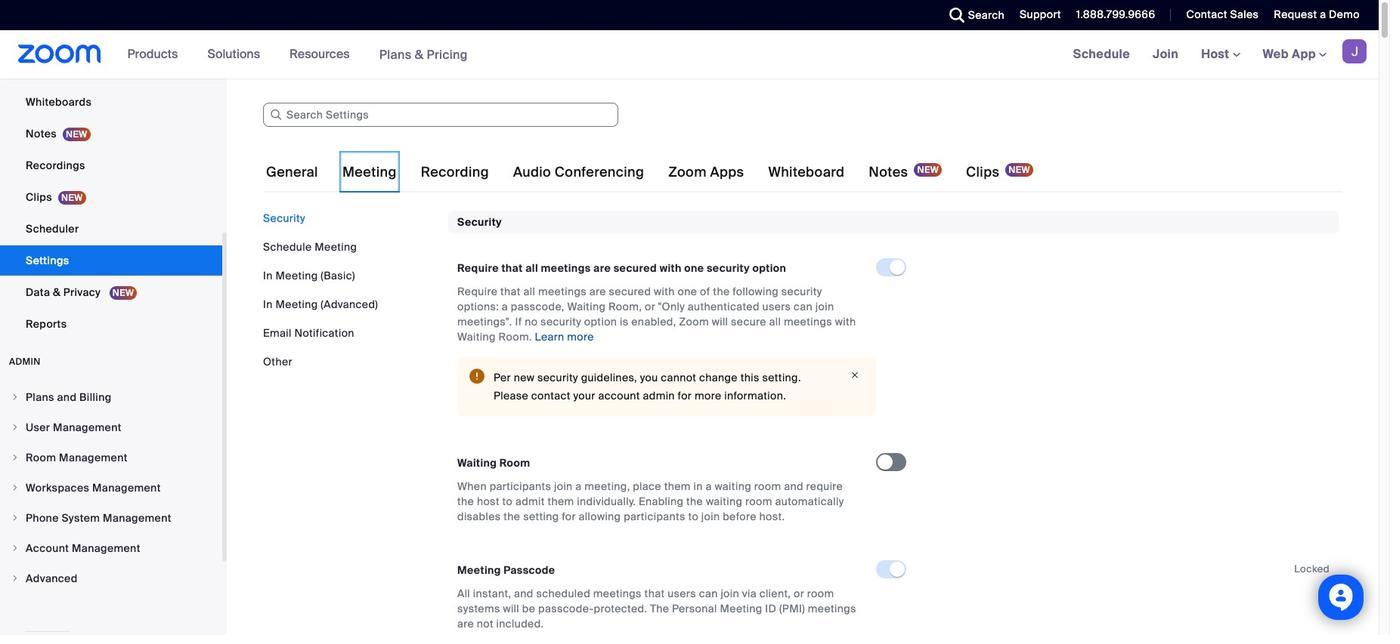 Task type: locate. For each thing, give the bounding box(es) containing it.
0 horizontal spatial for
[[562, 511, 576, 524]]

workspaces management menu item
[[0, 474, 222, 503]]

them up setting
[[548, 496, 574, 509]]

plans
[[379, 46, 412, 62], [26, 391, 54, 404]]

them
[[664, 480, 691, 494], [548, 496, 574, 509]]

account management
[[26, 542, 140, 556]]

conferencing
[[555, 163, 644, 181]]

1 horizontal spatial personal
[[672, 603, 717, 616]]

0 vertical spatial zoom
[[669, 163, 707, 181]]

billing
[[79, 391, 112, 404]]

right image inside "plans and billing" menu item
[[11, 393, 20, 402]]

for inside the when participants join a meeting, place them in a waiting room and require the host to admit them individually. enabling the waiting room automatically disables the setting for allowing participants to join before host.
[[562, 511, 576, 524]]

system
[[62, 512, 100, 525]]

1 horizontal spatial can
[[794, 300, 813, 314]]

and
[[57, 391, 77, 404], [784, 480, 804, 494], [514, 588, 534, 601]]

1 vertical spatial more
[[695, 390, 722, 403]]

& for privacy
[[53, 286, 61, 299]]

notes
[[26, 127, 57, 141], [869, 163, 908, 181]]

1 vertical spatial &
[[53, 286, 61, 299]]

1.888.799.9666 button up schedule link
[[1076, 8, 1156, 21]]

and up be
[[514, 588, 534, 601]]

meeting,
[[585, 480, 630, 494]]

join
[[816, 300, 834, 314], [554, 480, 573, 494], [701, 511, 720, 524], [721, 588, 739, 601]]

will down the authenticated
[[712, 316, 728, 329]]

0 vertical spatial that
[[502, 262, 523, 275]]

1 vertical spatial in
[[263, 298, 273, 311]]

personal menu menu
[[0, 0, 222, 341]]

room
[[754, 480, 781, 494], [746, 496, 773, 509], [807, 588, 834, 601]]

waiting down meetings".
[[457, 331, 496, 344]]

options:
[[457, 300, 499, 314]]

1 horizontal spatial room
[[500, 457, 530, 471]]

right image for phone
[[11, 514, 20, 523]]

pricing
[[427, 46, 468, 62]]

security
[[263, 212, 305, 225], [457, 215, 502, 229]]

1 horizontal spatial clips
[[966, 163, 1000, 181]]

in down schedule meeting
[[263, 269, 273, 283]]

right image left phone
[[11, 514, 20, 523]]

instant,
[[473, 588, 511, 601]]

0 horizontal spatial to
[[502, 496, 513, 509]]

(pmi)
[[779, 603, 805, 616]]

1 vertical spatial notes
[[869, 163, 908, 181]]

right image inside user management menu item
[[11, 423, 20, 432]]

(basic)
[[321, 269, 355, 283]]

management for user management
[[53, 421, 122, 435]]

& inside data & privacy link
[[53, 286, 61, 299]]

0 horizontal spatial personal
[[26, 64, 71, 77]]

1 vertical spatial waiting
[[457, 331, 496, 344]]

schedule for schedule meeting
[[263, 240, 312, 254]]

1 vertical spatial and
[[784, 480, 804, 494]]

general
[[266, 163, 318, 181]]

tabs of my account settings page tab list
[[263, 151, 1036, 194]]

0 vertical spatial require
[[457, 262, 499, 275]]

right image left advanced
[[11, 575, 20, 584]]

one inside require that all meetings are secured with one of the following security options: a passcode, waiting room, or "only authenticated users can join meetings". if no security option is enabled, zoom will secure all meetings with waiting room.
[[678, 285, 697, 299]]

with
[[660, 262, 682, 275], [654, 285, 675, 299], [835, 316, 856, 329]]

0 vertical spatial notes
[[26, 127, 57, 141]]

participants
[[490, 480, 551, 494], [624, 511, 686, 524]]

1 vertical spatial one
[[678, 285, 697, 299]]

0 horizontal spatial can
[[699, 588, 718, 601]]

0 horizontal spatial and
[[57, 391, 77, 404]]

menu bar
[[263, 211, 437, 370]]

in meeting (basic) link
[[263, 269, 355, 283]]

1 vertical spatial that
[[500, 285, 521, 299]]

be
[[522, 603, 535, 616]]

in
[[263, 269, 273, 283], [263, 298, 273, 311]]

app
[[1292, 46, 1316, 62]]

2 require from the top
[[457, 285, 498, 299]]

1 vertical spatial with
[[654, 285, 675, 299]]

0 vertical spatial with
[[660, 262, 682, 275]]

a left demo
[[1320, 8, 1326, 21]]

right image left user
[[11, 423, 20, 432]]

disables
[[457, 511, 501, 524]]

personal inside menu
[[26, 64, 71, 77]]

all for require that all meetings are secured with one security option
[[526, 262, 538, 275]]

personal right the
[[672, 603, 717, 616]]

3 right image from the top
[[11, 544, 20, 553]]

for
[[678, 390, 692, 403], [562, 511, 576, 524]]

3 right image from the top
[[11, 514, 20, 523]]

& inside product information navigation
[[415, 46, 424, 62]]

1 vertical spatial or
[[794, 588, 804, 601]]

1 horizontal spatial or
[[794, 588, 804, 601]]

will inside require that all meetings are secured with one of the following security options: a passcode, waiting room, or "only authenticated users can join meetings". if no security option is enabled, zoom will secure all meetings with waiting room.
[[712, 316, 728, 329]]

"only
[[658, 300, 685, 314]]

are left not
[[457, 618, 474, 632]]

0 vertical spatial secured
[[614, 262, 657, 275]]

zoom left apps on the right
[[669, 163, 707, 181]]

reports link
[[0, 309, 222, 339]]

0 vertical spatial can
[[794, 300, 813, 314]]

when participants join a meeting, place them in a waiting room and require the host to admit them individually. enabling the waiting room automatically disables the setting for allowing participants to join before host.
[[457, 480, 844, 524]]

for down cannot at bottom
[[678, 390, 692, 403]]

one up of
[[684, 262, 704, 275]]

2 right image from the top
[[11, 454, 20, 463]]

schedule meeting link
[[263, 240, 357, 254]]

management down phone system management menu item
[[72, 542, 140, 556]]

all
[[457, 588, 470, 601]]

waiting up learn more at left
[[567, 300, 606, 314]]

more inside per new security guidelines, you cannot change this setting. please contact your account admin for more information.
[[695, 390, 722, 403]]

data & privacy link
[[0, 277, 222, 308]]

2 in from the top
[[263, 298, 273, 311]]

are inside require that all meetings are secured with one of the following security options: a passcode, waiting room, or "only authenticated users can join meetings". if no security option is enabled, zoom will secure all meetings with waiting room.
[[590, 285, 606, 299]]

management down room management "menu item" at the bottom left of the page
[[92, 482, 161, 495]]

users down "following" on the top right of page
[[763, 300, 791, 314]]

2 right image from the top
[[11, 484, 20, 493]]

0 horizontal spatial option
[[584, 316, 617, 329]]

1 in from the top
[[263, 269, 273, 283]]

per new security guidelines, you cannot change this setting. please contact your account admin for more information. alert
[[457, 357, 876, 418]]

right image inside room management "menu item"
[[11, 454, 20, 463]]

the up the authenticated
[[713, 285, 730, 299]]

or up (pmi)
[[794, 588, 804, 601]]

participants up admit
[[490, 480, 551, 494]]

workspaces management
[[26, 482, 161, 495]]

1 require from the top
[[457, 262, 499, 275]]

right image
[[11, 423, 20, 432], [11, 454, 20, 463], [11, 544, 20, 553], [11, 575, 20, 584]]

1 vertical spatial all
[[524, 285, 535, 299]]

room inside "menu item"
[[26, 451, 56, 465]]

0 horizontal spatial plans
[[26, 391, 54, 404]]

zoom apps
[[669, 163, 744, 181]]

join inside require that all meetings are secured with one of the following security options: a passcode, waiting room, or "only authenticated users can join meetings". if no security option is enabled, zoom will secure all meetings with waiting room.
[[816, 300, 834, 314]]

for right setting
[[562, 511, 576, 524]]

right image for plans
[[11, 393, 20, 402]]

right image inside workspaces management menu item
[[11, 484, 20, 493]]

participants down "enabling"
[[624, 511, 686, 524]]

4 right image from the top
[[11, 575, 20, 584]]

management up the workspaces management
[[59, 451, 128, 465]]

more
[[567, 331, 594, 344], [695, 390, 722, 403]]

require inside require that all meetings are secured with one of the following security options: a passcode, waiting room, or "only authenticated users can join meetings". if no security option is enabled, zoom will secure all meetings with waiting room.
[[457, 285, 498, 299]]

contact sales link
[[1175, 0, 1263, 30], [1187, 8, 1259, 21]]

passcode-
[[538, 603, 594, 616]]

1 vertical spatial them
[[548, 496, 574, 509]]

not
[[477, 618, 494, 632]]

0 vertical spatial more
[[567, 331, 594, 344]]

1 vertical spatial schedule
[[263, 240, 312, 254]]

1 vertical spatial to
[[688, 511, 699, 524]]

right image inside account management menu item
[[11, 544, 20, 553]]

a
[[1320, 8, 1326, 21], [502, 300, 508, 314], [576, 480, 582, 494], [706, 480, 712, 494]]

solutions
[[207, 46, 260, 62]]

zoom inside tabs of my account settings page tab list
[[669, 163, 707, 181]]

right image for room
[[11, 454, 20, 463]]

right image left "workspaces"
[[11, 484, 20, 493]]

2 vertical spatial right image
[[11, 514, 20, 523]]

email notification link
[[263, 327, 354, 340]]

is
[[620, 316, 629, 329]]

0 horizontal spatial them
[[548, 496, 574, 509]]

waiting
[[715, 480, 751, 494], [706, 496, 743, 509]]

security inside per new security guidelines, you cannot change this setting. please contact your account admin for more information.
[[537, 372, 578, 385]]

learn
[[535, 331, 564, 344]]

1.888.799.9666 button
[[1065, 0, 1159, 30], [1076, 8, 1156, 21]]

0 vertical spatial them
[[664, 480, 691, 494]]

security down recording at the left
[[457, 215, 502, 229]]

one left of
[[678, 285, 697, 299]]

to down in
[[688, 511, 699, 524]]

option left the "is"
[[584, 316, 617, 329]]

plans for plans and billing
[[26, 391, 54, 404]]

all
[[526, 262, 538, 275], [524, 285, 535, 299], [769, 316, 781, 329]]

2 vertical spatial all
[[769, 316, 781, 329]]

them left in
[[664, 480, 691, 494]]

1 horizontal spatial &
[[415, 46, 424, 62]]

admin menu menu
[[0, 383, 222, 595]]

0 vertical spatial and
[[57, 391, 77, 404]]

account management menu item
[[0, 535, 222, 563]]

security element
[[448, 211, 1339, 636]]

1 vertical spatial personal
[[672, 603, 717, 616]]

0 vertical spatial schedule
[[1073, 46, 1130, 62]]

1 horizontal spatial security
[[457, 215, 502, 229]]

plans and billing menu item
[[0, 383, 222, 412]]

1 horizontal spatial plans
[[379, 46, 412, 62]]

right image for workspaces
[[11, 484, 20, 493]]

that inside all instant, and scheduled meetings that users can join via client, or room systems will be passcode-protected. the personal meeting id (pmi) meetings are not included.
[[645, 588, 665, 601]]

right image left the room management
[[11, 454, 20, 463]]

are inside all instant, and scheduled meetings that users can join via client, or room systems will be passcode-protected. the personal meeting id (pmi) meetings are not included.
[[457, 618, 474, 632]]

all for require that all meetings are secured with one of the following security options: a passcode, waiting room, or "only authenticated users can join meetings". if no security option is enabled, zoom will secure all meetings with waiting room.
[[524, 285, 535, 299]]

admin
[[643, 390, 675, 403]]

1 vertical spatial clips
[[26, 191, 52, 204]]

room up admit
[[500, 457, 530, 471]]

with for of
[[654, 285, 675, 299]]

users inside all instant, and scheduled meetings that users can join via client, or room systems will be passcode-protected. the personal meeting id (pmi) meetings are not included.
[[668, 588, 696, 601]]

schedule for schedule
[[1073, 46, 1130, 62]]

0 vertical spatial for
[[678, 390, 692, 403]]

plans inside product information navigation
[[379, 46, 412, 62]]

1 horizontal spatial users
[[763, 300, 791, 314]]

0 horizontal spatial notes
[[26, 127, 57, 141]]

the down in
[[686, 496, 703, 509]]

a up meetings".
[[502, 300, 508, 314]]

0 vertical spatial option
[[753, 262, 786, 275]]

to
[[502, 496, 513, 509], [688, 511, 699, 524]]

1 vertical spatial option
[[584, 316, 617, 329]]

0 vertical spatial &
[[415, 46, 424, 62]]

schedule inside schedule link
[[1073, 46, 1130, 62]]

can left via
[[699, 588, 718, 601]]

plans inside menu item
[[26, 391, 54, 404]]

security up the contact
[[537, 372, 578, 385]]

users up the
[[668, 588, 696, 601]]

guidelines,
[[581, 372, 637, 385]]

right image inside phone system management menu item
[[11, 514, 20, 523]]

setting.
[[762, 372, 801, 385]]

to right host
[[502, 496, 513, 509]]

0 horizontal spatial will
[[503, 603, 519, 616]]

learn more link
[[535, 331, 594, 344]]

1 vertical spatial can
[[699, 588, 718, 601]]

management inside "menu item"
[[59, 451, 128, 465]]

phone
[[26, 512, 59, 525]]

waiting up when
[[457, 457, 497, 471]]

are up room,
[[594, 262, 611, 275]]

schedule down security link
[[263, 240, 312, 254]]

phone system management menu item
[[0, 504, 222, 533]]

locked
[[1295, 564, 1330, 576]]

2 vertical spatial are
[[457, 618, 474, 632]]

1 right image from the top
[[11, 423, 20, 432]]

1 vertical spatial secured
[[609, 285, 651, 299]]

room down user
[[26, 451, 56, 465]]

1 right image from the top
[[11, 393, 20, 402]]

1 horizontal spatial for
[[678, 390, 692, 403]]

right image
[[11, 393, 20, 402], [11, 484, 20, 493], [11, 514, 20, 523]]

search button
[[938, 0, 1009, 30]]

1 horizontal spatial notes
[[869, 163, 908, 181]]

schedule meeting
[[263, 240, 357, 254]]

close image
[[846, 369, 864, 383]]

secured for security
[[614, 262, 657, 275]]

meetings".
[[457, 316, 512, 329]]

1 horizontal spatial and
[[514, 588, 534, 601]]

& left pricing
[[415, 46, 424, 62]]

that inside require that all meetings are secured with one of the following security options: a passcode, waiting room, or "only authenticated users can join meetings". if no security option is enabled, zoom will secure all meetings with waiting room.
[[500, 285, 521, 299]]

the down when
[[457, 496, 474, 509]]

0 vertical spatial right image
[[11, 393, 20, 402]]

1 vertical spatial right image
[[11, 484, 20, 493]]

management up account management menu item in the bottom left of the page
[[103, 512, 171, 525]]

1 horizontal spatial option
[[753, 262, 786, 275]]

0 vertical spatial waiting
[[715, 480, 751, 494]]

will
[[712, 316, 728, 329], [503, 603, 519, 616]]

are down require that all meetings are secured with one security option
[[590, 285, 606, 299]]

personal
[[26, 64, 71, 77], [672, 603, 717, 616]]

0 vertical spatial room
[[754, 480, 781, 494]]

more right learn
[[567, 331, 594, 344]]

option up "following" on the top right of page
[[753, 262, 786, 275]]

in for in meeting (advanced)
[[263, 298, 273, 311]]

0 horizontal spatial &
[[53, 286, 61, 299]]

zoom down "only
[[679, 316, 709, 329]]

that for require that all meetings are secured with one of the following security options: a passcode, waiting room, or "only authenticated users can join meetings". if no security option is enabled, zoom will secure all meetings with waiting room.
[[500, 285, 521, 299]]

1 horizontal spatial them
[[664, 480, 691, 494]]

users
[[763, 300, 791, 314], [668, 588, 696, 601]]

1 horizontal spatial will
[[712, 316, 728, 329]]

0 vertical spatial or
[[645, 300, 656, 314]]

1 vertical spatial require
[[457, 285, 498, 299]]

in up email
[[263, 298, 273, 311]]

one
[[684, 262, 704, 275], [678, 285, 697, 299]]

1 horizontal spatial more
[[695, 390, 722, 403]]

option inside require that all meetings are secured with one of the following security options: a passcode, waiting room, or "only authenticated users can join meetings". if no security option is enabled, zoom will secure all meetings with waiting room.
[[584, 316, 617, 329]]

0 vertical spatial all
[[526, 262, 538, 275]]

waiting
[[567, 300, 606, 314], [457, 331, 496, 344], [457, 457, 497, 471]]

0 vertical spatial will
[[712, 316, 728, 329]]

or inside all instant, and scheduled meetings that users can join via client, or room systems will be passcode-protected. the personal meeting id (pmi) meetings are not included.
[[794, 588, 804, 601]]

contact
[[1187, 8, 1228, 21]]

1 vertical spatial for
[[562, 511, 576, 524]]

clips inside "clips" "link"
[[26, 191, 52, 204]]

host
[[477, 496, 500, 509]]

room management menu item
[[0, 444, 222, 473]]

banner
[[0, 30, 1379, 79]]

and left billing
[[57, 391, 77, 404]]

0 vertical spatial clips
[[966, 163, 1000, 181]]

2 vertical spatial room
[[807, 588, 834, 601]]

the inside require that all meetings are secured with one of the following security options: a passcode, waiting room, or "only authenticated users can join meetings". if no security option is enabled, zoom will secure all meetings with waiting room.
[[713, 285, 730, 299]]

scheduler
[[26, 222, 79, 236]]

clips link
[[0, 182, 222, 212]]

2 vertical spatial with
[[835, 316, 856, 329]]

and up automatically
[[784, 480, 804, 494]]

0 horizontal spatial room
[[26, 451, 56, 465]]

security up of
[[707, 262, 750, 275]]

right image left account
[[11, 544, 20, 553]]

2 vertical spatial and
[[514, 588, 534, 601]]

management down billing
[[53, 421, 122, 435]]

0 vertical spatial in
[[263, 269, 273, 283]]

require that all meetings are secured with one of the following security options: a passcode, waiting room, or "only authenticated users can join meetings". if no security option is enabled, zoom will secure all meetings with waiting room.
[[457, 285, 856, 344]]

will up included.
[[503, 603, 519, 616]]

protected.
[[594, 603, 647, 616]]

can up setting.
[[794, 300, 813, 314]]

1 vertical spatial are
[[590, 285, 606, 299]]

change
[[699, 372, 738, 385]]

included.
[[496, 618, 544, 632]]

1 vertical spatial will
[[503, 603, 519, 616]]

security inside security element
[[457, 215, 502, 229]]

2 vertical spatial that
[[645, 588, 665, 601]]

profile picture image
[[1343, 39, 1367, 64]]

1 horizontal spatial schedule
[[1073, 46, 1130, 62]]

0 horizontal spatial participants
[[490, 480, 551, 494]]

2 horizontal spatial and
[[784, 480, 804, 494]]

security up schedule meeting "link"
[[263, 212, 305, 225]]

user management
[[26, 421, 122, 435]]

1 vertical spatial plans
[[26, 391, 54, 404]]

1 vertical spatial users
[[668, 588, 696, 601]]

0 horizontal spatial schedule
[[263, 240, 312, 254]]

meeting inside all instant, and scheduled meetings that users can join via client, or room systems will be passcode-protected. the personal meeting id (pmi) meetings are not included.
[[720, 603, 763, 616]]

& right data on the top left
[[53, 286, 61, 299]]

0 horizontal spatial security
[[263, 212, 305, 225]]

0 horizontal spatial clips
[[26, 191, 52, 204]]

plans left pricing
[[379, 46, 412, 62]]

0 vertical spatial users
[[763, 300, 791, 314]]

scheduled
[[536, 588, 591, 601]]

zoom
[[669, 163, 707, 181], [679, 316, 709, 329]]

personal up whiteboards at the top left
[[26, 64, 71, 77]]

plans up user
[[26, 391, 54, 404]]

right image down admin on the bottom left of the page
[[11, 393, 20, 402]]

0 horizontal spatial users
[[668, 588, 696, 601]]

will inside all instant, and scheduled meetings that users can join via client, or room systems will be passcode-protected. the personal meeting id (pmi) meetings are not included.
[[503, 603, 519, 616]]

side navigation navigation
[[0, 0, 227, 636]]

0 vertical spatial plans
[[379, 46, 412, 62]]

email
[[263, 327, 292, 340]]

or up enabled,
[[645, 300, 656, 314]]

resources
[[290, 46, 350, 62]]

more down change
[[695, 390, 722, 403]]

option
[[753, 262, 786, 275], [584, 316, 617, 329]]

schedule down 1.888.799.9666
[[1073, 46, 1130, 62]]

0 horizontal spatial or
[[645, 300, 656, 314]]

1.888.799.9666 button up join on the top right of the page
[[1065, 0, 1159, 30]]

secured inside require that all meetings are secured with one of the following security options: a passcode, waiting room, or "only authenticated users can join meetings". if no security option is enabled, zoom will secure all meetings with waiting room.
[[609, 285, 651, 299]]



Task type: vqa. For each thing, say whether or not it's contained in the screenshot.
'tooltip'
no



Task type: describe. For each thing, give the bounding box(es) containing it.
please
[[494, 390, 529, 403]]

that for require that all meetings are secured with one security option
[[502, 262, 523, 275]]

whiteboards link
[[0, 87, 222, 117]]

privacy
[[63, 286, 101, 299]]

plans and billing
[[26, 391, 112, 404]]

personal devices
[[26, 64, 116, 77]]

the
[[650, 603, 669, 616]]

admit
[[516, 496, 545, 509]]

& for pricing
[[415, 46, 424, 62]]

request a demo
[[1274, 8, 1360, 21]]

the down admit
[[504, 511, 520, 524]]

notes inside personal menu menu
[[26, 127, 57, 141]]

in meeting (advanced) link
[[263, 298, 378, 311]]

or inside require that all meetings are secured with one of the following security options: a passcode, waiting room, or "only authenticated users can join meetings". if no security option is enabled, zoom will secure all meetings with waiting room.
[[645, 300, 656, 314]]

email notification
[[263, 327, 354, 340]]

data & privacy
[[26, 286, 103, 299]]

clips inside tabs of my account settings page tab list
[[966, 163, 1000, 181]]

join link
[[1142, 30, 1190, 79]]

warning image
[[470, 369, 485, 384]]

room inside all instant, and scheduled meetings that users can join via client, or room systems will be passcode-protected. the personal meeting id (pmi) meetings are not included.
[[807, 588, 834, 601]]

before
[[723, 511, 757, 524]]

banner containing products
[[0, 30, 1379, 79]]

meeting inside tabs of my account settings page tab list
[[342, 163, 397, 181]]

require for require that all meetings are secured with one security option
[[457, 262, 499, 275]]

whiteboards
[[26, 95, 92, 109]]

user
[[26, 421, 50, 435]]

of
[[700, 285, 710, 299]]

via
[[742, 588, 757, 601]]

secured for of
[[609, 285, 651, 299]]

automatically
[[775, 496, 844, 509]]

plans & pricing
[[379, 46, 468, 62]]

security up learn more at left
[[541, 316, 581, 329]]

waiting room
[[457, 457, 530, 471]]

room inside security element
[[500, 457, 530, 471]]

sales
[[1230, 8, 1259, 21]]

security right "following" on the top right of page
[[782, 285, 822, 299]]

systems
[[457, 603, 500, 616]]

require
[[806, 480, 843, 494]]

enabled,
[[632, 316, 676, 329]]

menu bar containing security
[[263, 211, 437, 370]]

notification
[[294, 327, 354, 340]]

room,
[[609, 300, 642, 314]]

one for security
[[684, 262, 704, 275]]

demo
[[1329, 8, 1360, 21]]

in for in meeting (basic)
[[263, 269, 273, 283]]

this
[[741, 372, 760, 385]]

all instant, and scheduled meetings that users can join via client, or room systems will be passcode-protected. the personal meeting id (pmi) meetings are not included.
[[457, 588, 856, 632]]

a inside require that all meetings are secured with one of the following security options: a passcode, waiting room, or "only authenticated users can join meetings". if no security option is enabled, zoom will secure all meetings with waiting room.
[[502, 300, 508, 314]]

and inside the when participants join a meeting, place them in a waiting room and require the host to admit them individually. enabling the waiting room automatically disables the setting for allowing participants to join before host.
[[784, 480, 804, 494]]

management for workspaces management
[[92, 482, 161, 495]]

zoom logo image
[[18, 45, 101, 64]]

personal inside all instant, and scheduled meetings that users can join via client, or room systems will be passcode-protected. the personal meeting id (pmi) meetings are not included.
[[672, 603, 717, 616]]

right image for user
[[11, 423, 20, 432]]

recordings
[[26, 159, 85, 172]]

setting
[[523, 511, 559, 524]]

solutions button
[[207, 30, 267, 79]]

scheduler link
[[0, 214, 222, 244]]

per new security guidelines, you cannot change this setting. please contact your account admin for more information.
[[494, 372, 801, 403]]

support
[[1020, 8, 1061, 21]]

host.
[[759, 511, 785, 524]]

one for of
[[678, 285, 697, 299]]

a left meeting,
[[576, 480, 582, 494]]

are for security
[[594, 262, 611, 275]]

enabling
[[639, 496, 684, 509]]

and inside all instant, and scheduled meetings that users can join via client, or room systems will be passcode-protected. the personal meeting id (pmi) meetings are not included.
[[514, 588, 534, 601]]

products
[[127, 46, 178, 62]]

meeting passcode
[[457, 564, 555, 578]]

if
[[515, 316, 522, 329]]

reports
[[26, 318, 67, 331]]

following
[[733, 285, 779, 299]]

other link
[[263, 355, 293, 369]]

schedule link
[[1062, 30, 1142, 79]]

0 horizontal spatial more
[[567, 331, 594, 344]]

0 vertical spatial to
[[502, 496, 513, 509]]

a right in
[[706, 480, 712, 494]]

host button
[[1201, 46, 1240, 62]]

individually.
[[577, 496, 636, 509]]

contact
[[531, 390, 571, 403]]

and inside menu item
[[57, 391, 77, 404]]

users inside require that all meetings are secured with one of the following security options: a passcode, waiting room, or "only authenticated users can join meetings". if no security option is enabled, zoom will secure all meetings with waiting room.
[[763, 300, 791, 314]]

admin
[[9, 356, 41, 368]]

information.
[[724, 390, 786, 403]]

1 horizontal spatial participants
[[624, 511, 686, 524]]

for inside per new security guidelines, you cannot change this setting. please contact your account admin for more information.
[[678, 390, 692, 403]]

management for room management
[[59, 451, 128, 465]]

2 vertical spatial waiting
[[457, 457, 497, 471]]

workspaces
[[26, 482, 89, 495]]

passcode,
[[511, 300, 565, 314]]

personal devices link
[[0, 55, 222, 85]]

1 horizontal spatial to
[[688, 511, 699, 524]]

recording
[[421, 163, 489, 181]]

are for of
[[590, 285, 606, 299]]

join inside all instant, and scheduled meetings that users can join via client, or room systems will be passcode-protected. the personal meeting id (pmi) meetings are not included.
[[721, 588, 739, 601]]

devices
[[74, 64, 116, 77]]

resources button
[[290, 30, 357, 79]]

authenticated
[[688, 300, 760, 314]]

with for security
[[660, 262, 682, 275]]

require that all meetings are secured with one security option
[[457, 262, 786, 275]]

data
[[26, 286, 50, 299]]

management for account management
[[72, 542, 140, 556]]

recordings link
[[0, 150, 222, 181]]

settings link
[[0, 246, 222, 276]]

1 vertical spatial waiting
[[706, 496, 743, 509]]

user management menu item
[[0, 414, 222, 442]]

notes link
[[0, 119, 222, 149]]

notes inside tabs of my account settings page tab list
[[869, 163, 908, 181]]

1 vertical spatial room
[[746, 496, 773, 509]]

can inside require that all meetings are secured with one of the following security options: a passcode, waiting room, or "only authenticated users can join meetings". if no security option is enabled, zoom will secure all meetings with waiting room.
[[794, 300, 813, 314]]

can inside all instant, and scheduled meetings that users can join via client, or room systems will be passcode-protected. the personal meeting id (pmi) meetings are not included.
[[699, 588, 718, 601]]

room management
[[26, 451, 128, 465]]

advanced menu item
[[0, 565, 222, 594]]

learn more
[[535, 331, 594, 344]]

products button
[[127, 30, 185, 79]]

product information navigation
[[116, 30, 479, 79]]

plans for plans & pricing
[[379, 46, 412, 62]]

join
[[1153, 46, 1179, 62]]

web
[[1263, 46, 1289, 62]]

require for require that all meetings are secured with one of the following security options: a passcode, waiting room, or "only authenticated users can join meetings". if no security option is enabled, zoom will secure all meetings with waiting room.
[[457, 285, 498, 299]]

Search Settings text field
[[263, 103, 618, 127]]

request
[[1274, 8, 1317, 21]]

your
[[573, 390, 596, 403]]

zoom inside require that all meetings are secured with one of the following security options: a passcode, waiting room, or "only authenticated users can join meetings". if no security option is enabled, zoom will secure all meetings with waiting room.
[[679, 316, 709, 329]]

right image inside advanced menu item
[[11, 575, 20, 584]]

meetings navigation
[[1062, 30, 1379, 79]]

id
[[765, 603, 777, 616]]

secure
[[731, 316, 767, 329]]

when
[[457, 480, 487, 494]]

apps
[[710, 163, 744, 181]]

0 vertical spatial participants
[[490, 480, 551, 494]]

0 vertical spatial waiting
[[567, 300, 606, 314]]

account
[[26, 542, 69, 556]]

whiteboard
[[769, 163, 845, 181]]

search
[[968, 8, 1005, 22]]

host
[[1201, 46, 1233, 62]]

right image for account
[[11, 544, 20, 553]]



